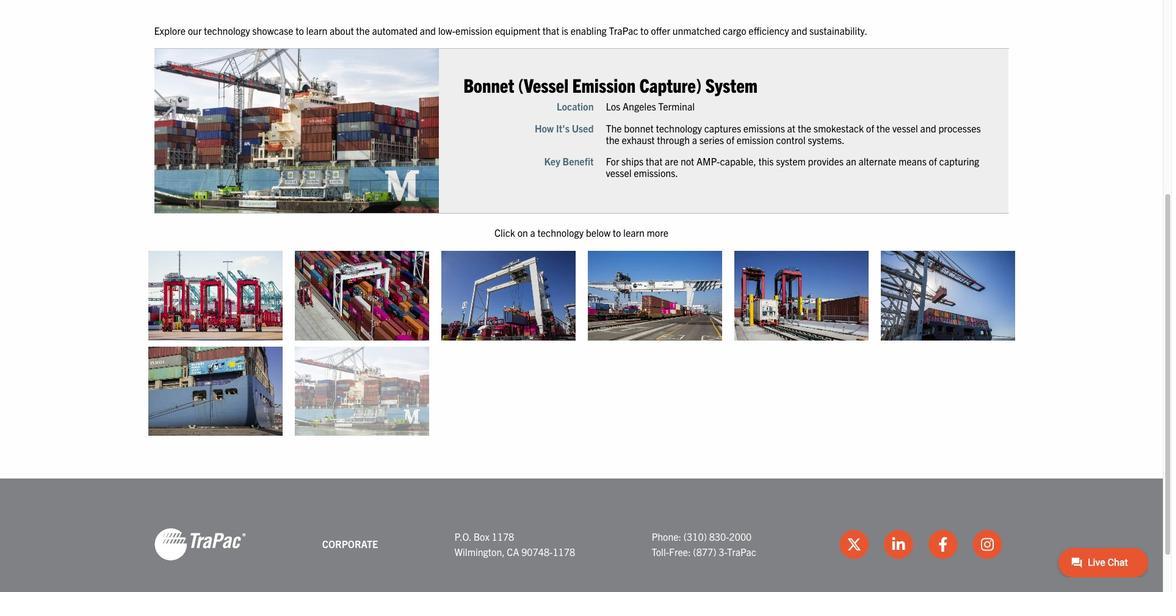 Task type: vqa. For each thing, say whether or not it's contained in the screenshot.
POLLUTION
no



Task type: describe. For each thing, give the bounding box(es) containing it.
that inside for ships that are not amp-capable, this system provides an alternate means of capturing vessel emissions.
[[646, 155, 663, 167]]

capture)
[[639, 73, 702, 97]]

90748-
[[521, 546, 553, 558]]

for ships that are not amp-capable, this system provides an alternate means of capturing vessel emissions.
[[606, 155, 979, 179]]

explore
[[154, 24, 186, 36]]

benefit
[[563, 155, 594, 167]]

of inside for ships that are not amp-capable, this system provides an alternate means of capturing vessel emissions.
[[929, 155, 937, 167]]

(vessel
[[518, 73, 569, 97]]

1 vertical spatial 1178
[[553, 546, 575, 558]]

processes
[[939, 122, 981, 134]]

means
[[899, 155, 927, 167]]

this
[[758, 155, 774, 167]]

0 horizontal spatial that
[[543, 24, 559, 36]]

sustainability.
[[810, 24, 867, 36]]

efficiency
[[749, 24, 789, 36]]

automated
[[372, 24, 418, 36]]

1 horizontal spatial learn
[[623, 227, 645, 239]]

and inside the bonnet technology captures emissions at the smokestack of the vessel and processes the exhaust through a series of emission control systems.
[[920, 122, 936, 134]]

are
[[665, 155, 678, 167]]

0 horizontal spatial and
[[420, 24, 436, 36]]

unmatched
[[673, 24, 721, 36]]

cargo
[[723, 24, 746, 36]]

trapac inside bonnet (vessel emission capture) system main content
[[609, 24, 638, 36]]

through
[[657, 134, 690, 146]]

a inside the bonnet technology captures emissions at the smokestack of the vessel and processes the exhaust through a series of emission control systems.
[[692, 134, 697, 146]]

captures
[[704, 122, 741, 134]]

the right the about
[[356, 24, 370, 36]]

ships
[[622, 155, 644, 167]]

equipment
[[495, 24, 540, 36]]

explore our technology showcase to learn about the automated and low-emission equipment that is enabling trapac to offer unmatched cargo efficiency and sustainability.
[[154, 24, 867, 36]]

2 horizontal spatial to
[[640, 24, 649, 36]]

an
[[846, 155, 856, 167]]

emission
[[572, 73, 636, 97]]

angeles
[[623, 100, 656, 113]]

amp-
[[697, 155, 720, 167]]

3-
[[719, 546, 727, 558]]

at
[[787, 122, 795, 134]]

0 horizontal spatial to
[[296, 24, 304, 36]]

emissions
[[743, 122, 785, 134]]

low-
[[438, 24, 455, 36]]

alternate
[[859, 155, 896, 167]]

1 horizontal spatial of
[[866, 122, 874, 134]]

1 vertical spatial a
[[530, 227, 535, 239]]

technology for captures
[[656, 122, 702, 134]]

los
[[606, 100, 620, 113]]

it's
[[556, 122, 570, 134]]

systems.
[[808, 134, 845, 146]]

is
[[562, 24, 568, 36]]

control
[[776, 134, 806, 146]]

0 horizontal spatial emission
[[455, 24, 493, 36]]

more
[[647, 227, 668, 239]]

used
[[572, 122, 594, 134]]

provides
[[808, 155, 844, 167]]

about
[[330, 24, 354, 36]]

for
[[606, 155, 619, 167]]

1 horizontal spatial and
[[791, 24, 807, 36]]

1 horizontal spatial to
[[613, 227, 621, 239]]

the bonnet technology captures emissions at the smokestack of the vessel and processes the exhaust through a series of emission control systems.
[[606, 122, 981, 146]]

bonnet
[[463, 73, 514, 97]]

exhaust
[[622, 134, 655, 146]]

emissions.
[[634, 167, 678, 179]]

trapac los angeles automated straddle carrier image
[[148, 251, 282, 340]]



Task type: locate. For each thing, give the bounding box(es) containing it.
vessel left the emissions.
[[606, 167, 632, 179]]

click
[[494, 227, 515, 239]]

phone: (310) 830-2000 toll-free: (877) 3-trapac
[[652, 530, 756, 558]]

2 horizontal spatial of
[[929, 155, 937, 167]]

1178 right the ca
[[553, 546, 575, 558]]

and right efficiency
[[791, 24, 807, 36]]

830-
[[709, 530, 729, 542]]

technology down terminal
[[656, 122, 702, 134]]

1 horizontal spatial trapac
[[727, 546, 756, 558]]

footer containing p.o. box 1178
[[0, 479, 1163, 592]]

terminal
[[658, 100, 695, 113]]

click on a technology below to learn more
[[494, 227, 668, 239]]

(877)
[[693, 546, 716, 558]]

trapac down 2000
[[727, 546, 756, 558]]

system
[[705, 73, 758, 97]]

emission up "this"
[[737, 134, 774, 146]]

a left "series"
[[692, 134, 697, 146]]

the up alternate
[[876, 122, 890, 134]]

trapac inside phone: (310) 830-2000 toll-free: (877) 3-trapac
[[727, 546, 756, 558]]

that left are
[[646, 155, 663, 167]]

1 vertical spatial trapac
[[727, 546, 756, 558]]

vessel inside for ships that are not amp-capable, this system provides an alternate means of capturing vessel emissions.
[[606, 167, 632, 179]]

vessel up means
[[892, 122, 918, 134]]

1 horizontal spatial a
[[692, 134, 697, 146]]

how it's used
[[535, 122, 594, 134]]

1 vertical spatial emission
[[737, 134, 774, 146]]

the
[[356, 24, 370, 36], [798, 122, 811, 134], [876, 122, 890, 134], [606, 134, 620, 146]]

0 horizontal spatial of
[[726, 134, 734, 146]]

vessel inside the bonnet technology captures emissions at the smokestack of the vessel and processes the exhaust through a series of emission control systems.
[[892, 122, 918, 134]]

technology left below
[[537, 227, 584, 239]]

that
[[543, 24, 559, 36], [646, 155, 663, 167]]

learn left the about
[[306, 24, 327, 36]]

1 horizontal spatial emission
[[737, 134, 774, 146]]

below
[[586, 227, 611, 239]]

of right "series"
[[726, 134, 734, 146]]

0 vertical spatial learn
[[306, 24, 327, 36]]

enabling
[[571, 24, 607, 36]]

1178 up the ca
[[492, 530, 514, 542]]

not
[[681, 155, 694, 167]]

0 vertical spatial emission
[[455, 24, 493, 36]]

capable,
[[720, 155, 756, 167]]

technology inside the bonnet technology captures emissions at the smokestack of the vessel and processes the exhaust through a series of emission control systems.
[[656, 122, 702, 134]]

a
[[692, 134, 697, 146], [530, 227, 535, 239]]

bonnet
[[624, 122, 654, 134]]

of
[[866, 122, 874, 134], [726, 134, 734, 146], [929, 155, 937, 167]]

offer
[[651, 24, 670, 36]]

trapac los angeles automated stacking crane image
[[295, 251, 429, 340]]

system
[[776, 155, 806, 167]]

toll-
[[652, 546, 669, 558]]

1 horizontal spatial 1178
[[553, 546, 575, 558]]

(310)
[[684, 530, 707, 542]]

0 horizontal spatial technology
[[204, 24, 250, 36]]

on
[[517, 227, 528, 239]]

ca
[[507, 546, 519, 558]]

0 vertical spatial that
[[543, 24, 559, 36]]

2 horizontal spatial technology
[[656, 122, 702, 134]]

footer
[[0, 479, 1163, 592]]

0 horizontal spatial trapac
[[609, 24, 638, 36]]

1 horizontal spatial technology
[[537, 227, 584, 239]]

emission left equipment on the left of the page
[[455, 24, 493, 36]]

to left the 'offer'
[[640, 24, 649, 36]]

wilmington,
[[454, 546, 505, 558]]

0 horizontal spatial a
[[530, 227, 535, 239]]

a right on
[[530, 227, 535, 239]]

0 vertical spatial a
[[692, 134, 697, 146]]

0 horizontal spatial vessel
[[606, 167, 632, 179]]

technology
[[204, 24, 250, 36], [656, 122, 702, 134], [537, 227, 584, 239]]

and
[[420, 24, 436, 36], [791, 24, 807, 36], [920, 122, 936, 134]]

our
[[188, 24, 202, 36]]

p.o.
[[454, 530, 471, 542]]

emission
[[455, 24, 493, 36], [737, 134, 774, 146]]

series
[[699, 134, 724, 146]]

2 horizontal spatial and
[[920, 122, 936, 134]]

corporate image
[[154, 528, 246, 562]]

p.o. box 1178 wilmington, ca 90748-1178
[[454, 530, 575, 558]]

0 horizontal spatial 1178
[[492, 530, 514, 542]]

of right smokestack
[[866, 122, 874, 134]]

technology for showcase
[[204, 24, 250, 36]]

the right at at the top of page
[[798, 122, 811, 134]]

and left 'low-'
[[420, 24, 436, 36]]

1 horizontal spatial vessel
[[892, 122, 918, 134]]

emission inside the bonnet technology captures emissions at the smokestack of the vessel and processes the exhaust through a series of emission control systems.
[[737, 134, 774, 146]]

and left processes
[[920, 122, 936, 134]]

1 vertical spatial learn
[[623, 227, 645, 239]]

that left is
[[543, 24, 559, 36]]

smokestack
[[814, 122, 864, 134]]

key
[[544, 155, 560, 167]]

to right showcase
[[296, 24, 304, 36]]

how
[[535, 122, 554, 134]]

showcase
[[252, 24, 293, 36]]

box
[[473, 530, 490, 542]]

location
[[557, 100, 594, 113]]

trapac right enabling at the top of the page
[[609, 24, 638, 36]]

phone:
[[652, 530, 681, 542]]

trapac los angeles automated radiation scanning image
[[734, 251, 868, 340]]

1 vertical spatial vessel
[[606, 167, 632, 179]]

1 vertical spatial that
[[646, 155, 663, 167]]

learn left more
[[623, 227, 645, 239]]

bonnet (vessel emission capture) system main content
[[142, 23, 1172, 442]]

the up for at right top
[[606, 134, 620, 146]]

trapac
[[609, 24, 638, 36], [727, 546, 756, 558]]

0 vertical spatial 1178
[[492, 530, 514, 542]]

to
[[296, 24, 304, 36], [640, 24, 649, 36], [613, 227, 621, 239]]

0 vertical spatial vessel
[[892, 122, 918, 134]]

technology right our
[[204, 24, 250, 36]]

free:
[[669, 546, 691, 558]]

0 vertical spatial technology
[[204, 24, 250, 36]]

1178
[[492, 530, 514, 542], [553, 546, 575, 558]]

bonnet (vessel emission capture) system
[[463, 73, 758, 97]]

corporate
[[322, 538, 378, 550]]

of right means
[[929, 155, 937, 167]]

to right below
[[613, 227, 621, 239]]

1 horizontal spatial that
[[646, 155, 663, 167]]

0 horizontal spatial learn
[[306, 24, 327, 36]]

capturing
[[939, 155, 979, 167]]

the
[[606, 122, 622, 134]]

vessel
[[892, 122, 918, 134], [606, 167, 632, 179]]

los angeles terminal
[[606, 100, 695, 113]]

1 vertical spatial technology
[[656, 122, 702, 134]]

learn
[[306, 24, 327, 36], [623, 227, 645, 239]]

2 vertical spatial technology
[[537, 227, 584, 239]]

0 vertical spatial trapac
[[609, 24, 638, 36]]

2000
[[729, 530, 752, 542]]

key benefit
[[544, 155, 594, 167]]



